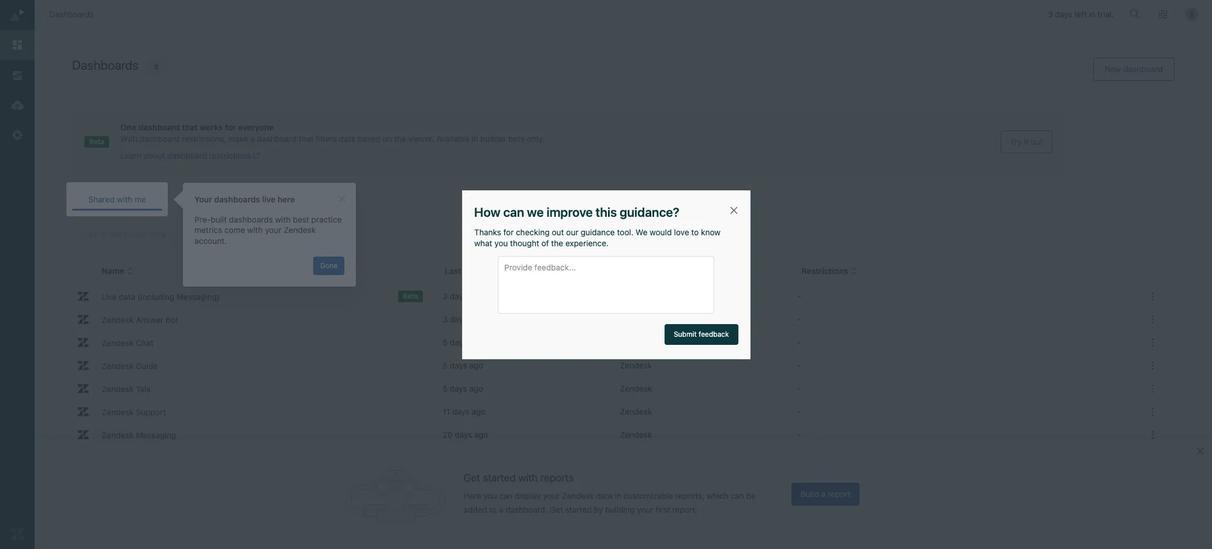 Task type: describe. For each thing, give the bounding box(es) containing it.
submit
[[674, 330, 697, 339]]

know
[[701, 227, 721, 237]]

my dashboards
[[178, 194, 236, 204]]

0 vertical spatial beta
[[89, 137, 104, 146]]

learn
[[121, 151, 141, 160]]

20 days ago
[[443, 430, 488, 440]]

with left best
[[275, 215, 291, 225]]

submit feedback button
[[665, 324, 738, 345]]

the inside one dashboard that works for everyone with dashboard restrictions, make a dashboard that filters data based on the viewer. available in builder beta only.
[[394, 134, 406, 144]]

trial.
[[1098, 9, 1114, 19]]

try it out button
[[1001, 130, 1053, 153]]

name text field for 5 days ago
[[98, 358, 419, 374]]

out inside thanks for checking out our guidance tool. we would love to know what you thought of the experience.
[[552, 227, 564, 237]]

3 - from the top
[[797, 338, 801, 347]]

works
[[200, 122, 223, 132]]

shared with me
[[88, 194, 146, 204]]

of
[[541, 239, 549, 248]]

for inside one dashboard that works for everyone with dashboard restrictions, make a dashboard that filters data based on the viewer. available in builder beta only.
[[225, 122, 236, 132]]

here
[[278, 194, 295, 204]]

dashboard inside button
[[1124, 64, 1163, 74]]

7 - from the top
[[797, 430, 801, 440]]

beta
[[508, 134, 525, 144]]

with inside tab
[[117, 194, 132, 204]]

it
[[1024, 136, 1029, 146]]

pre-
[[194, 215, 211, 225]]

name button
[[102, 265, 133, 276]]

with up the display
[[519, 472, 538, 484]]

try it out
[[1010, 136, 1043, 146]]

make
[[228, 134, 248, 144]]

done button
[[314, 257, 345, 275]]

4 name text field from the top
[[98, 450, 419, 466]]

last updated
[[445, 266, 496, 276]]

your dashboards live here
[[194, 194, 295, 204]]

reports,
[[675, 491, 705, 501]]

tab list containing shared with me
[[72, 188, 1175, 211]]

2 - from the top
[[797, 315, 801, 324]]

you inside thanks for checking out our guidance tool. we would love to know what you thought of the experience.
[[494, 239, 508, 248]]

2 5 from the top
[[443, 361, 448, 370]]

restrictions
[[802, 266, 848, 276]]

with right come
[[247, 225, 263, 235]]

about
[[144, 151, 165, 160]]

3 for 3 days ago name text box
[[443, 315, 448, 324]]

learn about dashboard restrictions link
[[121, 150, 989, 162]]

get inside here you can display your zendesk data in customizable reports, which can be added to a dashboard. get started by building your first report.
[[550, 505, 563, 515]]

how can we improve this guidance?
[[474, 205, 679, 220]]

dashboards for my
[[192, 194, 236, 204]]

4 - from the top
[[797, 361, 801, 370]]

2 3 days ago from the top
[[443, 315, 483, 324]]

0 vertical spatial that
[[182, 122, 198, 132]]

one
[[121, 122, 136, 132]]

dashboards for your
[[214, 194, 260, 204]]

reports image
[[10, 68, 25, 83]]

zendesk image
[[10, 527, 25, 542]]

asset 50 image
[[345, 467, 445, 522]]

based
[[358, 134, 381, 144]]

build
[[801, 489, 819, 499]]

done
[[320, 261, 338, 270]]

report.
[[673, 505, 698, 515]]

2 5 days ago from the top
[[443, 361, 483, 370]]

here
[[464, 491, 482, 501]]

a inside 'button'
[[822, 489, 826, 499]]

1 name text field from the top
[[98, 289, 387, 305]]

for inside thanks for checking out our guidance tool. we would love to know what you thought of the experience.
[[503, 227, 514, 237]]

zendesk inside here you can display your zendesk data in customizable reports, which can be added to a dashboard. get started by building your first report.
[[562, 491, 594, 501]]

viewer.
[[408, 134, 435, 144]]

restrictions
[[209, 151, 251, 160]]

0 vertical spatial 3
[[1048, 9, 1053, 19]]

1 - from the top
[[797, 291, 801, 301]]

in inside here you can display your zendesk data in customizable reports, which can be added to a dashboard. get started by building your first report.
[[615, 491, 622, 501]]

data inside here you can display your zendesk data in customizable reports, which can be added to a dashboard. get started by building your first report.
[[596, 491, 613, 501]]

all
[[268, 194, 277, 204]]

our
[[566, 227, 578, 237]]

shared with me tab
[[72, 188, 162, 211]]

name text field for 3 days ago
[[98, 312, 419, 328]]

your inside pre-built dashboards with best practice metrics come with your zendesk account.
[[265, 225, 281, 235]]

here you can display your zendesk data in customizable reports, which can be added to a dashboard. get started by building your first report.
[[464, 491, 756, 515]]

report
[[828, 489, 851, 499]]

practice
[[311, 215, 342, 225]]

shared
[[88, 194, 115, 204]]

Search... field
[[1132, 5, 1144, 23]]

filters
[[316, 134, 337, 144]]

builder
[[481, 134, 506, 144]]

only.
[[527, 134, 545, 144]]

can left the display
[[499, 491, 513, 501]]

Search field
[[80, 229, 339, 239]]

datasets image
[[10, 98, 25, 113]]

my
[[178, 194, 190, 204]]

guidance
[[581, 227, 615, 237]]

restrictions button
[[802, 265, 858, 276]]

1 vertical spatial your
[[543, 491, 560, 501]]

updated
[[463, 266, 496, 276]]

2 name text field from the top
[[98, 335, 419, 351]]

be
[[746, 491, 756, 501]]

build a report button
[[792, 483, 860, 506]]

started inside here you can display your zendesk data in customizable reports, which can be added to a dashboard. get started by building your first report.
[[565, 505, 592, 515]]

11 days ago
[[443, 407, 486, 417]]

new
[[1105, 64, 1122, 74]]

3 for first name text field from the top
[[443, 291, 448, 301]]

account.
[[194, 236, 227, 246]]

everyone
[[238, 122, 274, 132]]

3 5 days ago from the top
[[443, 384, 483, 394]]

name text field for 20 days ago
[[98, 427, 419, 443]]

checking
[[516, 227, 550, 237]]



Task type: vqa. For each thing, say whether or not it's contained in the screenshot.
ONLY.
yes



Task type: locate. For each thing, give the bounding box(es) containing it.
Name text field
[[98, 289, 387, 305], [98, 335, 419, 351], [98, 381, 419, 397], [98, 404, 419, 420]]

your
[[194, 194, 212, 204]]

improve
[[546, 205, 593, 220]]

1 horizontal spatial for
[[503, 227, 514, 237]]

your down reports
[[543, 491, 560, 501]]

available
[[437, 134, 470, 144]]

8
[[154, 62, 159, 71]]

my dashboards tab
[[162, 188, 252, 211]]

get up the here
[[464, 472, 480, 484]]

0 vertical spatial a
[[250, 134, 255, 144]]

your
[[265, 225, 281, 235], [543, 491, 560, 501], [637, 505, 654, 515]]

to right added
[[489, 505, 497, 515]]

your down all tab
[[265, 225, 281, 235]]

6 - from the top
[[797, 407, 801, 417]]

2 vertical spatial a
[[499, 505, 503, 515]]

experience.
[[565, 239, 609, 248]]

1 horizontal spatial started
[[565, 505, 592, 515]]

started up the display
[[483, 472, 516, 484]]

the right on
[[394, 134, 406, 144]]

would
[[650, 227, 672, 237]]

1 vertical spatial started
[[565, 505, 592, 515]]

1 horizontal spatial in
[[615, 491, 622, 501]]

1 horizontal spatial out
[[1031, 136, 1043, 146]]

5 days ago
[[443, 338, 483, 347], [443, 361, 483, 370], [443, 384, 483, 394]]

dashboards
[[49, 9, 94, 19], [72, 58, 139, 73]]

0 vertical spatial dashboards
[[49, 9, 94, 19]]

a
[[250, 134, 255, 144], [822, 489, 826, 499], [499, 505, 503, 515]]

0 horizontal spatial out
[[552, 227, 564, 237]]

0 horizontal spatial started
[[483, 472, 516, 484]]

tab list
[[72, 188, 1175, 211]]

best
[[293, 215, 309, 225]]

the
[[394, 134, 406, 144], [551, 239, 563, 248]]

one dashboard that works for everyone with dashboard restrictions, make a dashboard that filters data based on the viewer. available in builder beta only.
[[121, 122, 545, 144]]

0 vertical spatial data
[[339, 134, 356, 144]]

what
[[474, 239, 492, 248]]

reports
[[541, 472, 574, 484]]

by
[[594, 505, 603, 515]]

× button
[[729, 201, 738, 217]]

you right the here
[[484, 491, 497, 501]]

last updated button
[[445, 265, 505, 276]]

last
[[445, 266, 461, 276]]

to inside here you can display your zendesk data in customizable reports, which can be added to a dashboard. get started by building your first report.
[[489, 505, 497, 515]]

dashboard image
[[10, 38, 25, 53]]

(opens in a new tab) image
[[251, 153, 260, 159]]

out left our
[[552, 227, 564, 237]]

guidance?
[[620, 205, 679, 220]]

admin image
[[10, 128, 25, 143]]

we
[[527, 205, 544, 220]]

to inside thanks for checking out our guidance tool. we would love to know what you thought of the experience.
[[691, 227, 699, 237]]

0 vertical spatial out
[[1031, 136, 1043, 146]]

data inside one dashboard that works for everyone with dashboard restrictions, make a dashboard that filters data based on the viewer. available in builder beta only.
[[339, 134, 356, 144]]

1 vertical spatial to
[[489, 505, 497, 515]]

0 horizontal spatial that
[[182, 122, 198, 132]]

building
[[605, 505, 635, 515]]

in up building
[[615, 491, 622, 501]]

tool.
[[617, 227, 633, 237]]

dashboards inside my dashboards tab
[[192, 194, 236, 204]]

built
[[211, 215, 227, 225]]

thanks
[[474, 227, 501, 237]]

data right filters
[[339, 134, 356, 144]]

0 vertical spatial you
[[494, 239, 508, 248]]

data
[[339, 134, 356, 144], [596, 491, 613, 501]]

1 horizontal spatial that
[[299, 134, 314, 144]]

11
[[443, 407, 450, 417]]

started left by
[[565, 505, 592, 515]]

0 vertical spatial 5 days ago
[[443, 338, 483, 347]]

0 vertical spatial your
[[265, 225, 281, 235]]

started
[[483, 472, 516, 484], [565, 505, 592, 515]]

in left builder
[[472, 134, 478, 144]]

0 horizontal spatial data
[[339, 134, 356, 144]]

out inside button
[[1031, 136, 1043, 146]]

can left we
[[503, 205, 524, 220]]

3 name text field from the top
[[98, 381, 419, 397]]

1 vertical spatial a
[[822, 489, 826, 499]]

your down customizable
[[637, 505, 654, 515]]

love
[[674, 227, 689, 237]]

to
[[691, 227, 699, 237], [489, 505, 497, 515]]

0 horizontal spatial get
[[464, 472, 480, 484]]

3 days left in trial.
[[1048, 9, 1114, 19]]

feedback
[[699, 330, 729, 339]]

How can we improve this guidance? text field
[[498, 256, 714, 314]]

0 vertical spatial get
[[464, 472, 480, 484]]

that left filters
[[299, 134, 314, 144]]

alert dialog containing your dashboards live here
[[183, 183, 356, 287]]

zendesk products image
[[1159, 10, 1167, 18]]

0 horizontal spatial a
[[250, 134, 255, 144]]

-
[[797, 291, 801, 301], [797, 315, 801, 324], [797, 338, 801, 347], [797, 361, 801, 370], [797, 384, 801, 394], [797, 407, 801, 417], [797, 430, 801, 440]]

0 horizontal spatial to
[[489, 505, 497, 515]]

1 vertical spatial data
[[596, 491, 613, 501]]

3 days ago
[[443, 291, 483, 301], [443, 315, 483, 324]]

2 vertical spatial 3
[[443, 315, 448, 324]]

we
[[636, 227, 647, 237]]

a right "build"
[[822, 489, 826, 499]]

0 vertical spatial to
[[691, 227, 699, 237]]

1 vertical spatial 3
[[443, 291, 448, 301]]

that up restrictions,
[[182, 122, 198, 132]]

1 vertical spatial the
[[551, 239, 563, 248]]

which
[[707, 491, 729, 501]]

0 horizontal spatial your
[[265, 225, 281, 235]]

5 - from the top
[[797, 384, 801, 394]]

alert dialog
[[183, 183, 356, 287]]

get right the dashboard.
[[550, 505, 563, 515]]

1 vertical spatial out
[[552, 227, 564, 237]]

1 vertical spatial in
[[472, 134, 478, 144]]

for up thought
[[503, 227, 514, 237]]

in inside one dashboard that works for everyone with dashboard restrictions, make a dashboard that filters data based on the viewer. available in builder beta only.
[[472, 134, 478, 144]]

a down everyone
[[250, 134, 255, 144]]

customizable
[[624, 491, 673, 501]]

out right it
[[1031, 136, 1043, 146]]

1 horizontal spatial the
[[551, 239, 563, 248]]

thought
[[510, 239, 539, 248]]

1 vertical spatial for
[[503, 227, 514, 237]]

new dashboard button
[[1093, 58, 1175, 81]]

get
[[464, 472, 480, 484], [550, 505, 563, 515]]

0 horizontal spatial in
[[472, 134, 478, 144]]

4 name text field from the top
[[98, 404, 419, 420]]

added
[[464, 505, 487, 515]]

on
[[383, 134, 392, 144]]

2 name text field from the top
[[98, 358, 419, 374]]

pre-built dashboards with best practice metrics come with your zendesk account.
[[194, 215, 342, 246]]

in right left
[[1089, 9, 1096, 19]]

1 horizontal spatial get
[[550, 505, 563, 515]]

1 horizontal spatial your
[[543, 491, 560, 501]]

1 vertical spatial 3 days ago
[[443, 315, 483, 324]]

come
[[224, 225, 245, 235]]

zendesk inside pre-built dashboards with best practice metrics come with your zendesk account.
[[284, 225, 316, 235]]

0 horizontal spatial the
[[394, 134, 406, 144]]

dashboard.
[[506, 505, 548, 515]]

1 5 days ago from the top
[[443, 338, 483, 347]]

1 vertical spatial beta
[[403, 292, 419, 301]]

all tab
[[252, 188, 294, 211]]

left
[[1075, 9, 1087, 19]]

1 vertical spatial you
[[484, 491, 497, 501]]

0 horizontal spatial beta
[[89, 137, 104, 146]]

2 horizontal spatial a
[[822, 489, 826, 499]]

how
[[474, 205, 500, 220]]

0 vertical spatial in
[[1089, 9, 1096, 19]]

3 name text field from the top
[[98, 427, 419, 443]]

× dialog
[[462, 190, 751, 360]]

for up make
[[225, 122, 236, 132]]

1 vertical spatial that
[[299, 134, 314, 144]]

restrictions,
[[182, 134, 226, 144]]

to right love
[[691, 227, 699, 237]]

20
[[443, 430, 453, 440]]

a left the dashboard.
[[499, 505, 503, 515]]

×
[[729, 201, 738, 217]]

Name text field
[[98, 312, 419, 328], [98, 358, 419, 374], [98, 427, 419, 443], [98, 450, 419, 466]]

dashboard
[[1124, 64, 1163, 74], [138, 122, 180, 132], [140, 134, 180, 144], [257, 134, 297, 144], [167, 151, 207, 160]]

2 vertical spatial your
[[637, 505, 654, 515]]

1 horizontal spatial beta
[[403, 292, 419, 301]]

first
[[656, 505, 670, 515]]

1 5 from the top
[[443, 338, 448, 347]]

live
[[262, 194, 276, 204]]

dashboards inside pre-built dashboards with best practice metrics come with your zendesk account.
[[229, 215, 273, 225]]

5
[[443, 338, 448, 347], [443, 361, 448, 370], [443, 384, 448, 394]]

this
[[596, 205, 617, 220]]

a inside here you can display your zendesk data in customizable reports, which can be added to a dashboard. get started by building your first report.
[[499, 505, 503, 515]]

learn about dashboard restrictions
[[121, 151, 251, 160]]

can
[[503, 205, 524, 220], [499, 491, 513, 501], [731, 491, 744, 501]]

display
[[515, 491, 541, 501]]

you down thanks
[[494, 239, 508, 248]]

me
[[135, 194, 146, 204]]

can inside "×" dialog
[[503, 205, 524, 220]]

2 vertical spatial in
[[615, 491, 622, 501]]

out
[[1031, 136, 1043, 146], [552, 227, 564, 237]]

2 vertical spatial 5 days ago
[[443, 384, 483, 394]]

1 horizontal spatial to
[[691, 227, 699, 237]]

1 vertical spatial dashboards
[[72, 58, 139, 73]]

try
[[1010, 136, 1022, 146]]

1 vertical spatial get
[[550, 505, 563, 515]]

that
[[182, 122, 198, 132], [299, 134, 314, 144]]

get started with reports
[[464, 472, 574, 484]]

1 vertical spatial 5 days ago
[[443, 361, 483, 370]]

data up by
[[596, 491, 613, 501]]

you inside here you can display your zendesk data in customizable reports, which can be added to a dashboard. get started by building your first report.
[[484, 491, 497, 501]]

1 horizontal spatial data
[[596, 491, 613, 501]]

submit feedback
[[674, 330, 729, 339]]

0 vertical spatial 5
[[443, 338, 448, 347]]

0 vertical spatial for
[[225, 122, 236, 132]]

0 vertical spatial the
[[394, 134, 406, 144]]

with
[[121, 134, 138, 144]]

2 horizontal spatial in
[[1089, 9, 1096, 19]]

in
[[1089, 9, 1096, 19], [472, 134, 478, 144], [615, 491, 622, 501]]

3
[[1048, 9, 1053, 19], [443, 291, 448, 301], [443, 315, 448, 324]]

you
[[494, 239, 508, 248], [484, 491, 497, 501]]

the inside thanks for checking out our guidance tool. we would love to know what you thought of the experience.
[[551, 239, 563, 248]]

2 vertical spatial 5
[[443, 384, 448, 394]]

1 horizontal spatial a
[[499, 505, 503, 515]]

a inside one dashboard that works for everyone with dashboard restrictions, make a dashboard that filters data based on the viewer. available in builder beta only.
[[250, 134, 255, 144]]

1 name text field from the top
[[98, 312, 419, 328]]

1 vertical spatial 5
[[443, 361, 448, 370]]

0 vertical spatial started
[[483, 472, 516, 484]]

the right of
[[551, 239, 563, 248]]

with left me
[[117, 194, 132, 204]]

3 5 from the top
[[443, 384, 448, 394]]

0 vertical spatial 3 days ago
[[443, 291, 483, 301]]

0 horizontal spatial for
[[225, 122, 236, 132]]

metrics
[[194, 225, 222, 235]]

build a report
[[801, 489, 851, 499]]

new dashboard
[[1105, 64, 1163, 74]]

2 horizontal spatial your
[[637, 505, 654, 515]]

can left be
[[731, 491, 744, 501]]

1 3 days ago from the top
[[443, 291, 483, 301]]



